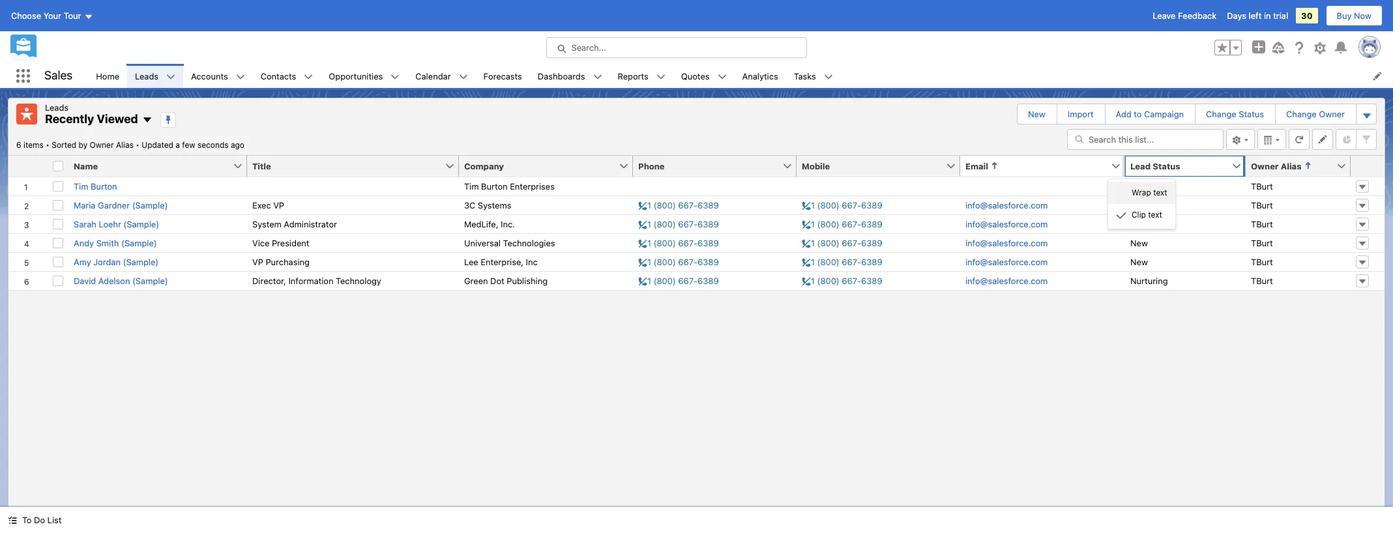 Task type: describe. For each thing, give the bounding box(es) containing it.
quotes
[[681, 71, 710, 81]]

lee enterprise, inc
[[464, 257, 538, 267]]

6
[[16, 140, 21, 150]]

green
[[464, 276, 488, 286]]

opportunities list item
[[321, 64, 408, 88]]

calendar list item
[[408, 64, 476, 88]]

30
[[1302, 10, 1313, 21]]

text for clip text
[[1149, 210, 1163, 220]]

info@salesforce.com link for universal technologies
[[966, 238, 1048, 248]]

item number image
[[8, 156, 48, 176]]

few
[[182, 140, 195, 150]]

director, information technology
[[252, 276, 381, 286]]

add
[[1116, 109, 1132, 119]]

forecasts
[[484, 71, 522, 81]]

(sample) for sarah loehr (sample)
[[124, 219, 159, 229]]

information
[[289, 276, 334, 286]]

exec vp
[[252, 200, 284, 210]]

reports
[[618, 71, 649, 81]]

new inside button
[[1029, 109, 1046, 119]]

opportunities
[[329, 71, 383, 81]]

nurturing for green dot publishing
[[1131, 276, 1169, 286]]

system administrator
[[252, 219, 337, 229]]

choose
[[11, 10, 41, 21]]

name button
[[68, 156, 233, 176]]

leads inside 'element'
[[45, 102, 69, 113]]

leads list item
[[127, 64, 183, 88]]

0 horizontal spatial alias
[[116, 140, 134, 150]]

tburt for green dot publishing
[[1252, 276, 1274, 286]]

recently viewed
[[45, 112, 138, 126]]

import
[[1068, 109, 1094, 119]]

phone element
[[633, 156, 805, 177]]

adelson
[[98, 276, 130, 286]]

sarah loehr (sample) link
[[74, 219, 159, 229]]

seconds
[[198, 140, 229, 150]]

wrap
[[1132, 188, 1152, 198]]

buy now
[[1337, 10, 1372, 21]]

leave
[[1153, 10, 1176, 21]]

name element
[[68, 156, 255, 177]]

text default image for dashboards
[[593, 72, 602, 81]]

publishing
[[507, 276, 548, 286]]

to
[[22, 515, 32, 526]]

wrap text link
[[1109, 182, 1176, 204]]

andy smith (sample) link
[[74, 238, 157, 248]]

text default image for quotes
[[718, 72, 727, 81]]

enterprise,
[[481, 257, 524, 267]]

1 vertical spatial vp
[[252, 257, 263, 267]]

days left in trial
[[1228, 10, 1289, 21]]

mobile
[[802, 161, 830, 171]]

owner alias button
[[1246, 156, 1337, 176]]

2 • from the left
[[136, 140, 140, 150]]

0 horizontal spatial owner
[[90, 140, 114, 150]]

contacts list item
[[253, 64, 321, 88]]

nurturing for medlife, inc.
[[1131, 219, 1169, 229]]

action image
[[1351, 156, 1385, 176]]

clip
[[1132, 210, 1147, 220]]

david adelson (sample) link
[[74, 276, 168, 286]]

quotes list item
[[674, 64, 735, 88]]

sales
[[44, 69, 73, 82]]

lee
[[464, 257, 479, 267]]

leave feedback
[[1153, 10, 1217, 21]]

(sample) for david adelson (sample)
[[132, 276, 168, 286]]

system
[[252, 219, 282, 229]]

recently
[[45, 112, 94, 126]]

analytics link
[[735, 64, 786, 88]]

email button
[[961, 156, 1111, 176]]

text default image for calendar
[[459, 72, 468, 81]]

medlife,
[[464, 219, 499, 229]]

3c
[[464, 200, 476, 210]]

lead status button
[[1126, 156, 1232, 176]]

lead status
[[1131, 161, 1181, 171]]

contacts
[[261, 71, 296, 81]]

text default image for contacts
[[304, 72, 313, 81]]

info@salesforce.com link for lee enterprise, inc
[[966, 257, 1048, 267]]

medlife, inc.
[[464, 219, 515, 229]]

change for change status
[[1207, 109, 1237, 119]]

david adelson (sample)
[[74, 276, 168, 286]]

phone
[[639, 161, 665, 171]]

left
[[1249, 10, 1262, 21]]

tasks list item
[[786, 64, 841, 88]]

2 horizontal spatial cell
[[961, 177, 1126, 195]]

do
[[34, 515, 45, 526]]

email element
[[961, 156, 1134, 177]]

accounts list item
[[183, 64, 253, 88]]

dashboards
[[538, 71, 585, 81]]

purchasing
[[266, 257, 310, 267]]

text default image for leads
[[166, 72, 176, 81]]

now
[[1355, 10, 1372, 21]]

owner alias element
[[1246, 156, 1359, 177]]

recently viewed status
[[16, 140, 142, 150]]

tburt for lee enterprise, inc
[[1252, 257, 1274, 267]]

items
[[23, 140, 44, 150]]

systems
[[478, 200, 512, 210]]

viewed
[[97, 112, 138, 126]]

change owner
[[1287, 109, 1346, 119]]

maria gardner (sample)
[[74, 200, 168, 210]]

owner inside button
[[1320, 109, 1346, 119]]

reports link
[[610, 64, 657, 88]]

tim burton
[[74, 181, 117, 191]]

(sample) for amy jordan (sample)
[[123, 257, 159, 267]]

Search Recently Viewed list view. search field
[[1068, 129, 1224, 150]]

your
[[43, 10, 61, 21]]

exec
[[252, 200, 271, 210]]

add to campaign
[[1116, 109, 1185, 119]]

text default image for tasks
[[824, 72, 833, 81]]

andy
[[74, 238, 94, 248]]

choose your tour button
[[10, 5, 94, 26]]

title
[[252, 161, 271, 171]]

1 • from the left
[[46, 140, 49, 150]]

campaign
[[1145, 109, 1185, 119]]

(sample) for andy smith (sample)
[[121, 238, 157, 248]]

recently viewed|leads|list view element
[[8, 98, 1386, 507]]

david
[[74, 276, 96, 286]]

2 info@salesforce.com link from the top
[[966, 219, 1048, 229]]

1 tburt from the top
[[1252, 181, 1274, 191]]

opportunities link
[[321, 64, 391, 88]]

days
[[1228, 10, 1247, 21]]

mobile button
[[797, 156, 946, 176]]



Task type: locate. For each thing, give the bounding box(es) containing it.
tim burton link
[[74, 181, 117, 191]]

text default image inside leads list item
[[166, 72, 176, 81]]

1 horizontal spatial leads
[[135, 71, 159, 81]]

text default image inside to do list button
[[8, 516, 17, 525]]

info@salesforce.com for universal technologies
[[966, 238, 1048, 248]]

company
[[464, 161, 504, 171]]

1 horizontal spatial status
[[1239, 109, 1265, 119]]

to do list button
[[0, 507, 69, 534]]

status up owner alias
[[1239, 109, 1265, 119]]

reports list item
[[610, 64, 674, 88]]

new
[[1029, 109, 1046, 119], [1131, 200, 1149, 210], [1131, 238, 1149, 248], [1131, 257, 1149, 267]]

jordan
[[93, 257, 121, 267]]

calendar
[[416, 71, 451, 81]]

owner down change status
[[1252, 161, 1279, 171]]

text default image inside calendar list item
[[459, 72, 468, 81]]

accounts
[[191, 71, 228, 81]]

home
[[96, 71, 119, 81]]

change right campaign
[[1207, 109, 1237, 119]]

title element
[[247, 156, 467, 177]]

cell down email button
[[961, 177, 1126, 195]]

5 tburt from the top
[[1252, 257, 1274, 267]]

sorted
[[52, 140, 76, 150]]

gardner
[[98, 200, 130, 210]]

leads
[[135, 71, 159, 81], [45, 102, 69, 113]]

change
[[1207, 109, 1237, 119], [1287, 109, 1317, 119]]

0 horizontal spatial vp
[[252, 257, 263, 267]]

(sample) down maria gardner (sample)
[[124, 219, 159, 229]]

1 change from the left
[[1207, 109, 1237, 119]]

3 tburt from the top
[[1252, 219, 1274, 229]]

burton for tim burton enterprises
[[481, 181, 508, 191]]

clip text link
[[1109, 204, 1176, 226]]

alias down viewed
[[116, 140, 134, 150]]

1 info@salesforce.com from the top
[[966, 200, 1048, 210]]

leave feedback link
[[1153, 10, 1217, 21]]

alias inside button
[[1282, 161, 1302, 171]]

to do list
[[22, 515, 62, 526]]

4 info@salesforce.com from the top
[[966, 257, 1048, 267]]

• left 'updated'
[[136, 140, 140, 150]]

2 burton from the left
[[481, 181, 508, 191]]

tim for tim burton
[[74, 181, 88, 191]]

change up owner alias element
[[1287, 109, 1317, 119]]

text default image for accounts
[[236, 72, 245, 81]]

2 vertical spatial owner
[[1252, 161, 1279, 171]]

name
[[74, 161, 98, 171]]

status inside button
[[1239, 109, 1265, 119]]

buy now button
[[1326, 5, 1383, 26]]

trial
[[1274, 10, 1289, 21]]

leads link
[[127, 64, 166, 88]]

1 vertical spatial owner
[[90, 140, 114, 150]]

1 info@salesforce.com link from the top
[[966, 200, 1048, 210]]

0 horizontal spatial burton
[[91, 181, 117, 191]]

6 tburt from the top
[[1252, 276, 1274, 286]]

0 vertical spatial vp
[[273, 200, 284, 210]]

home link
[[88, 64, 127, 88]]

status inside button
[[1153, 161, 1181, 171]]

maria gardner (sample) link
[[74, 200, 168, 210]]

1 burton from the left
[[91, 181, 117, 191]]

tburt for medlife, inc.
[[1252, 219, 1274, 229]]

text inside 'link'
[[1154, 188, 1168, 198]]

owner inside button
[[1252, 161, 1279, 171]]

0 horizontal spatial status
[[1153, 161, 1181, 171]]

info@salesforce.com link
[[966, 200, 1048, 210], [966, 219, 1048, 229], [966, 238, 1048, 248], [966, 257, 1048, 267], [966, 276, 1048, 286]]

owner right by
[[90, 140, 114, 150]]

leads right home
[[135, 71, 159, 81]]

vp purchasing
[[252, 257, 310, 267]]

5 info@salesforce.com from the top
[[966, 276, 1048, 286]]

email
[[966, 161, 989, 171]]

vp right exec
[[273, 200, 284, 210]]

forecasts link
[[476, 64, 530, 88]]

tasks link
[[786, 64, 824, 88]]

1 vertical spatial leads
[[45, 102, 69, 113]]

1 horizontal spatial burton
[[481, 181, 508, 191]]

new button
[[1018, 104, 1057, 124]]

change status
[[1207, 109, 1265, 119]]

status for change status
[[1239, 109, 1265, 119]]

cell down sorted
[[48, 156, 68, 177]]

burton for tim burton
[[91, 181, 117, 191]]

tburt for universal technologies
[[1252, 238, 1274, 248]]

1 horizontal spatial tim
[[464, 181, 479, 191]]

accounts link
[[183, 64, 236, 88]]

(sample) up david adelson (sample) link
[[123, 257, 159, 267]]

administrator
[[284, 219, 337, 229]]

3 info@salesforce.com link from the top
[[966, 238, 1048, 248]]

text default image inside dashboards 'list item'
[[593, 72, 602, 81]]

2 tburt from the top
[[1252, 200, 1274, 210]]

0 horizontal spatial tim
[[74, 181, 88, 191]]

nurturing
[[1131, 219, 1169, 229], [1131, 276, 1169, 286]]

owner up owner alias element
[[1320, 109, 1346, 119]]

• right items in the left top of the page
[[46, 140, 49, 150]]

3c systems
[[464, 200, 512, 210]]

cell down title button at the top left
[[247, 177, 459, 195]]

import button
[[1058, 104, 1105, 124]]

(sample) down sarah loehr (sample) link on the top left of page
[[121, 238, 157, 248]]

lead
[[1131, 161, 1151, 171]]

None search field
[[1068, 129, 1224, 150]]

info@salesforce.com link for green dot publishing
[[966, 276, 1048, 286]]

1 horizontal spatial alias
[[1282, 161, 1302, 171]]

0 horizontal spatial change
[[1207, 109, 1237, 119]]

by
[[79, 140, 88, 150]]

(sample) right adelson
[[132, 276, 168, 286]]

text default image for reports
[[657, 72, 666, 81]]

1 horizontal spatial change
[[1287, 109, 1317, 119]]

2 nurturing from the top
[[1131, 276, 1169, 286]]

dashboards link
[[530, 64, 593, 88]]

change status button
[[1196, 104, 1275, 124]]

quotes link
[[674, 64, 718, 88]]

0 vertical spatial alias
[[116, 140, 134, 150]]

1 nurturing from the top
[[1131, 219, 1169, 229]]

text default image left "accounts"
[[166, 72, 176, 81]]

enterprises
[[510, 181, 555, 191]]

tim up maria
[[74, 181, 88, 191]]

search...
[[572, 42, 607, 53]]

info@salesforce.com for green dot publishing
[[966, 276, 1048, 286]]

amy jordan (sample) link
[[74, 257, 159, 267]]

smith
[[96, 238, 119, 248]]

director,
[[252, 276, 286, 286]]

0 horizontal spatial •
[[46, 140, 49, 150]]

text right clip
[[1149, 210, 1163, 220]]

owner alias
[[1252, 161, 1302, 171]]

text default image right contacts
[[304, 72, 313, 81]]

1 horizontal spatial •
[[136, 140, 140, 150]]

click to dial disabled image
[[639, 200, 719, 210], [802, 200, 883, 210], [639, 219, 719, 229], [802, 219, 883, 229], [639, 238, 719, 248], [802, 238, 883, 248], [639, 257, 719, 267], [802, 257, 883, 267], [639, 276, 719, 286], [802, 276, 883, 286]]

maria
[[74, 200, 96, 210]]

2 change from the left
[[1287, 109, 1317, 119]]

leads inside list item
[[135, 71, 159, 81]]

text default image
[[459, 72, 468, 81], [593, 72, 602, 81], [657, 72, 666, 81], [718, 72, 727, 81], [8, 516, 17, 525]]

president
[[272, 238, 309, 248]]

list containing home
[[88, 64, 1394, 88]]

tour
[[64, 10, 81, 21]]

vice
[[252, 238, 270, 248]]

text default image left the to
[[8, 516, 17, 525]]

updated
[[142, 140, 173, 150]]

change owner button
[[1277, 104, 1356, 124]]

text default image inside accounts list item
[[236, 72, 245, 81]]

calendar link
[[408, 64, 459, 88]]

feedback
[[1179, 10, 1217, 21]]

text default image right quotes
[[718, 72, 727, 81]]

inc
[[526, 257, 538, 267]]

status for lead status
[[1153, 161, 1181, 171]]

burton
[[91, 181, 117, 191], [481, 181, 508, 191]]

1 horizontal spatial owner
[[1252, 161, 1279, 171]]

0 vertical spatial text
[[1154, 188, 1168, 198]]

tburt for 3c systems
[[1252, 200, 1274, 210]]

text default image right tasks
[[824, 72, 833, 81]]

title button
[[247, 156, 445, 176]]

tim for tim burton enterprises
[[464, 181, 479, 191]]

0 vertical spatial leads
[[135, 71, 159, 81]]

buy
[[1337, 10, 1352, 21]]

recently viewed grid
[[8, 156, 1385, 291]]

cell
[[48, 156, 68, 177], [247, 177, 459, 195], [961, 177, 1126, 195]]

text default image inside quotes list item
[[718, 72, 727, 81]]

text default image inside opportunities list item
[[391, 72, 400, 81]]

text default image right calendar
[[459, 72, 468, 81]]

menu inside lead status element
[[1109, 182, 1176, 226]]

sarah
[[74, 219, 96, 229]]

burton up gardner at the left of the page
[[91, 181, 117, 191]]

1 vertical spatial text
[[1149, 210, 1163, 220]]

3 info@salesforce.com from the top
[[966, 238, 1048, 248]]

text default image inside contacts list item
[[304, 72, 313, 81]]

action element
[[1351, 156, 1385, 177]]

1 tim from the left
[[74, 181, 88, 191]]

burton up systems
[[481, 181, 508, 191]]

mobile element
[[797, 156, 969, 177]]

4 info@salesforce.com link from the top
[[966, 257, 1048, 267]]

0 vertical spatial status
[[1239, 109, 1265, 119]]

a
[[176, 140, 180, 150]]

1 vertical spatial nurturing
[[1131, 276, 1169, 286]]

text default image inside tasks list item
[[824, 72, 833, 81]]

alias down change owner
[[1282, 161, 1302, 171]]

analytics
[[743, 71, 779, 81]]

text default image inside reports list item
[[657, 72, 666, 81]]

universal technologies
[[464, 238, 555, 248]]

menu
[[1109, 182, 1176, 226]]

vp
[[273, 200, 284, 210], [252, 257, 263, 267]]

0 vertical spatial nurturing
[[1131, 219, 1169, 229]]

sarah loehr (sample)
[[74, 219, 159, 229]]

text default image right "accounts"
[[236, 72, 245, 81]]

text default image down search...
[[593, 72, 602, 81]]

0 vertical spatial owner
[[1320, 109, 1346, 119]]

leads down the sales
[[45, 102, 69, 113]]

lead status element
[[1108, 156, 1254, 230]]

text default image left clip
[[1117, 211, 1127, 221]]

text default image right reports at the left top
[[657, 72, 666, 81]]

2 horizontal spatial owner
[[1320, 109, 1346, 119]]

status right lead
[[1153, 161, 1181, 171]]

text default image up 'updated'
[[142, 115, 153, 125]]

text default image left calendar link
[[391, 72, 400, 81]]

clip text
[[1132, 210, 1163, 220]]

change for change owner
[[1287, 109, 1317, 119]]

2 info@salesforce.com from the top
[[966, 219, 1048, 229]]

info@salesforce.com for lee enterprise, inc
[[966, 257, 1048, 267]]

add to campaign button
[[1106, 104, 1195, 124]]

text default image for opportunities
[[391, 72, 400, 81]]

•
[[46, 140, 49, 150], [136, 140, 140, 150]]

1 vertical spatial alias
[[1282, 161, 1302, 171]]

to
[[1134, 109, 1142, 119]]

tim burton enterprises
[[464, 181, 555, 191]]

(sample) for maria gardner (sample)
[[132, 200, 168, 210]]

tasks
[[794, 71, 817, 81]]

dashboards list item
[[530, 64, 610, 88]]

text default image
[[166, 72, 176, 81], [236, 72, 245, 81], [304, 72, 313, 81], [391, 72, 400, 81], [824, 72, 833, 81], [142, 115, 153, 125], [1117, 211, 1127, 221]]

group
[[1215, 40, 1243, 55]]

(sample) right gardner at the left of the page
[[132, 200, 168, 210]]

technology
[[336, 276, 381, 286]]

item number element
[[8, 156, 48, 177]]

text right wrap
[[1154, 188, 1168, 198]]

5 info@salesforce.com link from the top
[[966, 276, 1048, 286]]

list
[[88, 64, 1394, 88]]

0 horizontal spatial cell
[[48, 156, 68, 177]]

company element
[[459, 156, 641, 177]]

1 horizontal spatial vp
[[273, 200, 284, 210]]

menu containing wrap text
[[1109, 182, 1176, 226]]

list
[[47, 515, 62, 526]]

2 tim from the left
[[464, 181, 479, 191]]

tim up 3c
[[464, 181, 479, 191]]

0 horizontal spatial leads
[[45, 102, 69, 113]]

green dot publishing
[[464, 276, 548, 286]]

text for wrap text
[[1154, 188, 1168, 198]]

text default image inside clip text link
[[1117, 211, 1127, 221]]

1 horizontal spatial cell
[[247, 177, 459, 195]]

4 tburt from the top
[[1252, 238, 1274, 248]]

dot
[[491, 276, 505, 286]]

1 vertical spatial status
[[1153, 161, 1181, 171]]

vp down vice
[[252, 257, 263, 267]]



Task type: vqa. For each thing, say whether or not it's contained in the screenshot.
Forecasts Link
yes



